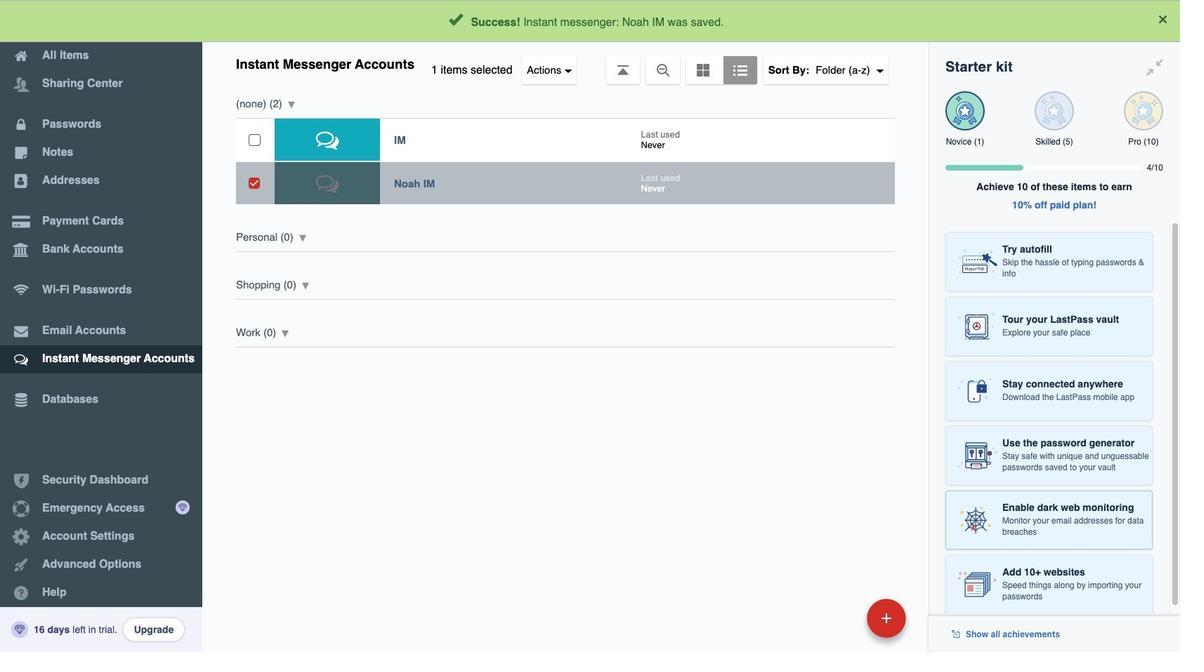 Task type: vqa. For each thing, say whether or not it's contained in the screenshot.
VAULT OPTIONS NAVIGATION
yes



Task type: locate. For each thing, give the bounding box(es) containing it.
Search search field
[[339, 6, 900, 37]]

search my vault text field
[[339, 6, 900, 37]]

alert
[[0, 0, 1181, 42]]



Task type: describe. For each thing, give the bounding box(es) containing it.
vault options navigation
[[202, 42, 929, 84]]

new item element
[[771, 599, 912, 639]]

main navigation navigation
[[0, 0, 202, 653]]

new item navigation
[[771, 595, 915, 653]]



